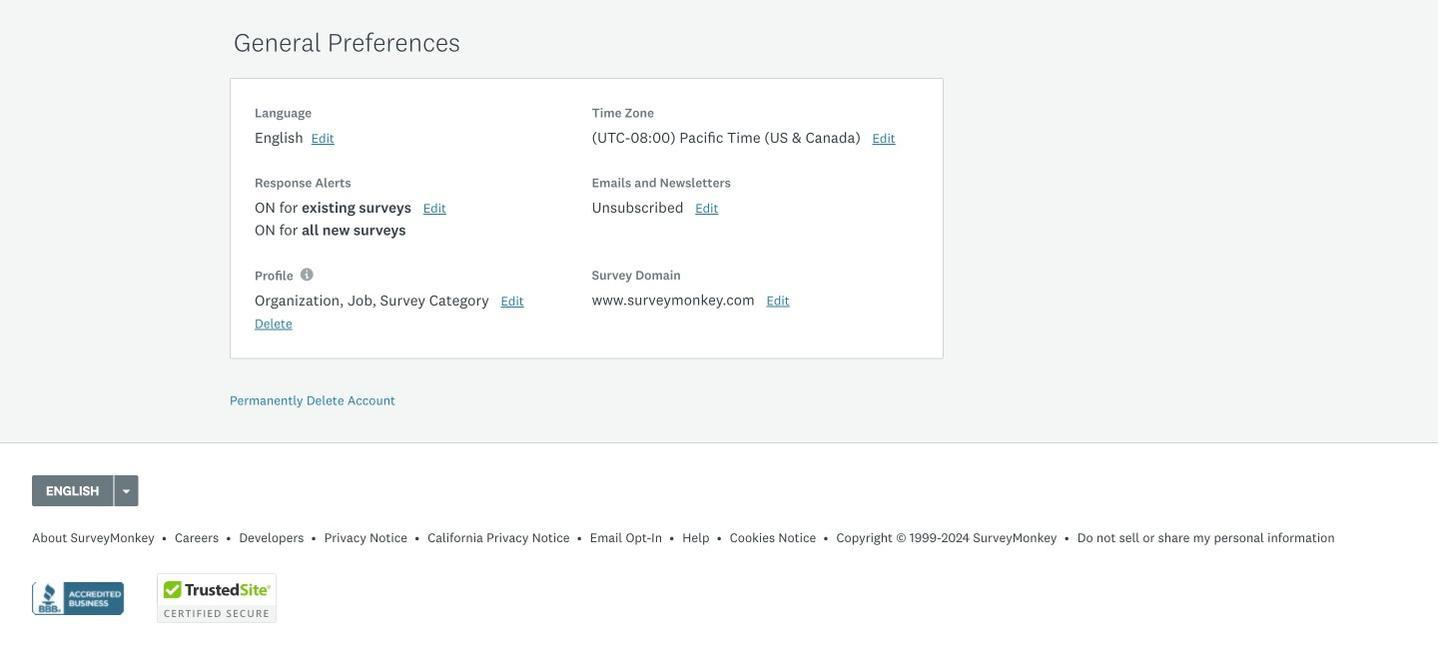Task type: vqa. For each thing, say whether or not it's contained in the screenshot.
NET PROMOTER® SCORE (NPS) TEMPLATE image
no



Task type: locate. For each thing, give the bounding box(es) containing it.
trustedsite helps keep you safe from identity theft, credit card fraud, spyware, spam, viruses and online scams image
[[157, 574, 277, 623]]



